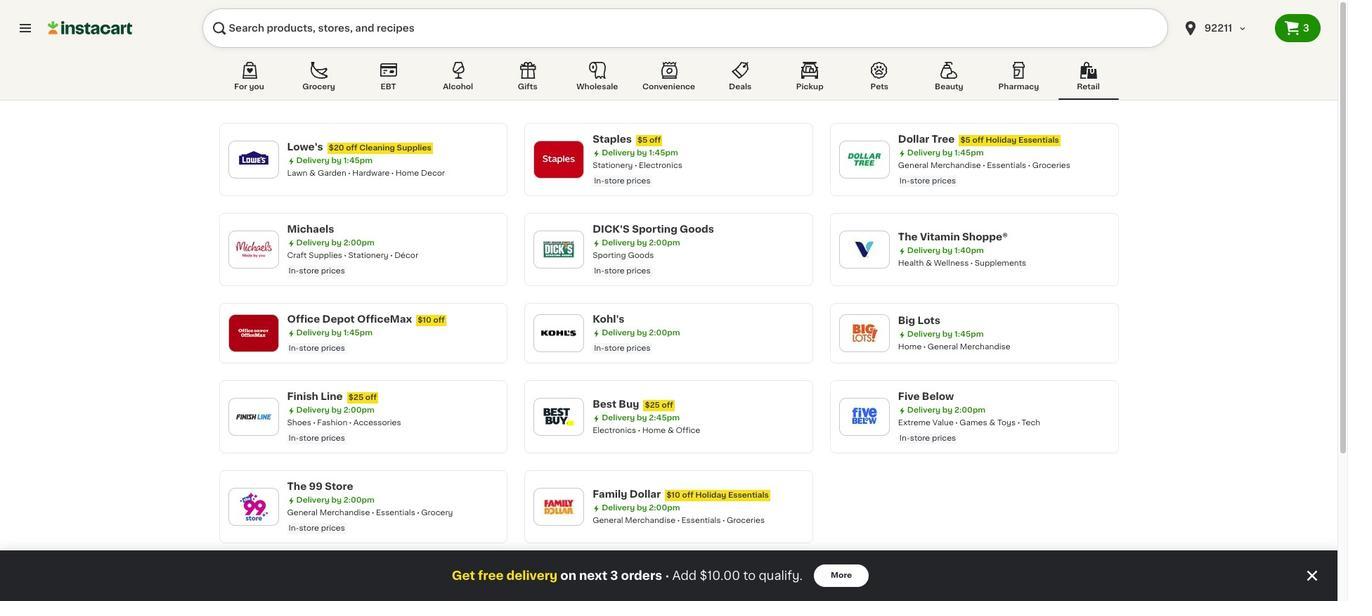 Task type: locate. For each thing, give the bounding box(es) containing it.
craft
[[287, 252, 307, 259]]

delivery down the buy
[[602, 414, 635, 422]]

tree
[[932, 134, 955, 144]]

off inside staples $5 off
[[650, 136, 661, 144]]

0 horizontal spatial stationery
[[348, 252, 389, 259]]

ebt
[[381, 83, 396, 91]]

kohl's logo image
[[541, 315, 577, 352]]

deals
[[729, 83, 752, 91]]

prices for michaels logo
[[321, 267, 345, 275]]

store for "dick's sporting goods logo"
[[605, 267, 625, 275]]

supplies up decor
[[397, 144, 432, 152]]

2:00pm for the 99 store
[[344, 496, 375, 504]]

0 horizontal spatial $10
[[418, 316, 432, 324]]

delivery down family
[[602, 504, 635, 512]]

$25 for best buy
[[645, 402, 660, 409]]

1 horizontal spatial the
[[899, 232, 918, 242]]

store up vitamin
[[911, 177, 931, 185]]

92211 button
[[1183, 8, 1267, 48]]

3
[[1304, 23, 1310, 33], [611, 570, 619, 582]]

delivery by 2:00pm down kohl's
[[602, 329, 680, 337]]

essentials inside the dollar tree $5 off holiday essentials
[[1019, 136, 1060, 144]]

wellness
[[934, 259, 969, 267]]

1:45pm down 'office depot officemax $10 off' at the bottom left
[[344, 329, 373, 337]]

1 vertical spatial office
[[676, 427, 701, 435]]

1:45pm down the dollar tree $5 off holiday essentials
[[955, 149, 984, 157]]

michaels
[[287, 224, 334, 234]]

1 vertical spatial 3
[[611, 570, 619, 582]]

0 horizontal spatial $25
[[349, 394, 364, 402]]

0 vertical spatial dollar
[[899, 134, 930, 144]]

store down kohl's
[[605, 345, 625, 352]]

delivery by 2:00pm up the craft supplies stationery décor at the top of the page
[[296, 239, 375, 247]]

pharmacy button
[[989, 59, 1050, 100]]

alcohol button
[[428, 59, 489, 100]]

in-store prices down kohl's
[[594, 345, 651, 352]]

delivery for kohl's logo
[[602, 329, 635, 337]]

store
[[605, 177, 625, 185], [911, 177, 931, 185], [299, 267, 319, 275], [605, 267, 625, 275], [299, 345, 319, 352], [605, 345, 625, 352], [299, 435, 319, 442], [911, 435, 931, 442], [299, 525, 319, 532]]

holiday
[[986, 136, 1017, 144], [696, 492, 727, 499]]

for
[[234, 83, 247, 91]]

home
[[396, 169, 419, 177], [899, 343, 922, 351], [643, 427, 666, 435]]

hardware
[[353, 169, 390, 177]]

sporting goods
[[593, 252, 654, 259]]

$5 right tree
[[961, 136, 971, 144]]

0 horizontal spatial goods
[[628, 252, 654, 259]]

electronics down best
[[593, 427, 637, 435]]

sporting down dick's
[[593, 252, 626, 259]]

$10 inside 'office depot officemax $10 off'
[[418, 316, 432, 324]]

groceries for family dollar
[[727, 517, 765, 525]]

convenience button
[[637, 59, 701, 100]]

1 horizontal spatial stationery
[[593, 162, 633, 169]]

electronics home & office
[[593, 427, 701, 435]]

in-store prices down tree
[[900, 177, 957, 185]]

dollar left tree
[[899, 134, 930, 144]]

goods
[[680, 224, 714, 234], [628, 252, 654, 259]]

2:00pm
[[344, 239, 375, 247], [649, 239, 680, 247], [649, 329, 680, 337], [344, 406, 375, 414], [955, 406, 986, 414], [344, 496, 375, 504], [649, 504, 680, 512]]

essentials for dollar tree logo on the top right of the page
[[988, 162, 1027, 169]]

delivery by 1:45pm up home general merchandise
[[908, 331, 984, 338]]

delivery down big lots
[[908, 331, 941, 338]]

prices
[[627, 177, 651, 185], [933, 177, 957, 185], [321, 267, 345, 275], [627, 267, 651, 275], [321, 345, 345, 352], [627, 345, 651, 352], [321, 435, 345, 442], [933, 435, 957, 442], [321, 525, 345, 532]]

1 horizontal spatial groceries
[[1033, 162, 1071, 169]]

1:45pm
[[649, 149, 678, 157], [955, 149, 984, 157], [344, 157, 373, 165], [344, 329, 373, 337], [955, 331, 984, 338]]

$10 right officemax
[[418, 316, 432, 324]]

general right dollar tree logo on the top right of the page
[[899, 162, 929, 169]]

dick's
[[593, 224, 630, 234]]

2 $5 from the left
[[961, 136, 971, 144]]

0 horizontal spatial grocery
[[303, 83, 335, 91]]

1 horizontal spatial home
[[643, 427, 666, 435]]

finish line logo image
[[235, 399, 272, 435]]

sporting
[[632, 224, 678, 234], [593, 252, 626, 259]]

delivery by 2:00pm down family
[[602, 504, 680, 512]]

grocery
[[303, 83, 335, 91], [421, 509, 453, 517]]

stationery electronics
[[593, 162, 683, 169]]

0 vertical spatial supplies
[[397, 144, 432, 152]]

in-store prices down 99
[[289, 525, 345, 532]]

for you
[[234, 83, 264, 91]]

in-store prices
[[594, 177, 651, 185], [900, 177, 957, 185], [289, 267, 345, 275], [594, 267, 651, 275], [289, 345, 345, 352], [594, 345, 651, 352], [289, 435, 345, 442], [900, 435, 957, 442], [289, 525, 345, 532]]

0 vertical spatial groceries
[[1033, 162, 1071, 169]]

the left 99
[[287, 482, 307, 492]]

holiday inside family dollar $10 off holiday essentials
[[696, 492, 727, 499]]

delivery down staples
[[602, 149, 635, 157]]

in-store prices down 'extreme' on the bottom right of page
[[900, 435, 957, 442]]

holiday for dollar
[[696, 492, 727, 499]]

1 vertical spatial holiday
[[696, 492, 727, 499]]

1 horizontal spatial general merchandise essentials groceries
[[899, 162, 1071, 169]]

kohl's
[[593, 314, 625, 324]]

delivery down five below on the bottom
[[908, 406, 941, 414]]

general merchandise essentials groceries down the dollar tree $5 off holiday essentials
[[899, 162, 1071, 169]]

delivery by 1:45pm
[[602, 149, 678, 157], [908, 149, 984, 157], [296, 157, 373, 165], [296, 329, 373, 337], [908, 331, 984, 338]]

prices down the craft supplies stationery décor at the top of the page
[[321, 267, 345, 275]]

shoes fashion accessories
[[287, 419, 401, 427]]

delivery up sporting goods
[[602, 239, 635, 247]]

in-store prices down sporting goods
[[594, 267, 651, 275]]

1:45pm up "stationery electronics"
[[649, 149, 678, 157]]

stationery
[[593, 162, 633, 169], [348, 252, 389, 259]]

0 horizontal spatial 3
[[611, 570, 619, 582]]

1 vertical spatial $10
[[667, 492, 681, 499]]

sporting up sporting goods
[[632, 224, 678, 234]]

prices for "the 99 store logo"
[[321, 525, 345, 532]]

by for lowe's logo
[[332, 157, 342, 165]]

1 horizontal spatial sporting
[[632, 224, 678, 234]]

office depot officemax logo image
[[235, 315, 272, 352]]

1 vertical spatial sporting
[[593, 252, 626, 259]]

delivery up health
[[908, 247, 941, 255]]

in-
[[594, 177, 605, 185], [900, 177, 911, 185], [289, 267, 299, 275], [594, 267, 605, 275], [289, 345, 299, 352], [594, 345, 605, 352], [289, 435, 299, 442], [900, 435, 911, 442], [289, 525, 299, 532]]

office down 2:45pm
[[676, 427, 701, 435]]

1 horizontal spatial $25
[[645, 402, 660, 409]]

in-store prices for "the 99 store logo"
[[289, 525, 345, 532]]

delivery by 1:45pm down $20
[[296, 157, 373, 165]]

0 horizontal spatial holiday
[[696, 492, 727, 499]]

supplies right 'craft'
[[309, 252, 342, 259]]

0 vertical spatial the
[[899, 232, 918, 242]]

prices for "dick's sporting goods logo"
[[627, 267, 651, 275]]

in- for "dick's sporting goods logo"
[[594, 267, 605, 275]]

store down 'craft'
[[299, 267, 319, 275]]

0 horizontal spatial general merchandise essentials groceries
[[593, 517, 765, 525]]

1 horizontal spatial electronics
[[639, 162, 683, 169]]

in-store prices down "stationery electronics"
[[594, 177, 651, 185]]

ebt button
[[358, 59, 419, 100]]

you
[[249, 83, 264, 91]]

& left the toys in the right of the page
[[990, 419, 996, 427]]

store for "the 99 store logo"
[[299, 525, 319, 532]]

delivery by 2:45pm
[[602, 414, 680, 422]]

pets button
[[850, 59, 910, 100]]

office
[[287, 314, 320, 324], [676, 427, 701, 435]]

in- down "stationery electronics"
[[594, 177, 605, 185]]

1 vertical spatial dollar
[[630, 489, 661, 499]]

delivery by 2:00pm up value
[[908, 406, 986, 414]]

delivery down kohl's
[[602, 329, 635, 337]]

essentials
[[1019, 136, 1060, 144], [988, 162, 1027, 169], [729, 492, 769, 499], [376, 509, 416, 517], [682, 517, 721, 525]]

•
[[665, 570, 670, 581]]

0 horizontal spatial groceries
[[727, 517, 765, 525]]

1 vertical spatial groceries
[[727, 517, 765, 525]]

depot
[[322, 314, 355, 324]]

prices down fashion
[[321, 435, 345, 442]]

in- down 'craft'
[[289, 267, 299, 275]]

delivery by 2:00pm down store
[[296, 496, 375, 504]]

0 horizontal spatial supplies
[[309, 252, 342, 259]]

wholesale
[[577, 83, 618, 91]]

0 vertical spatial grocery
[[303, 83, 335, 91]]

2:00pm for dick's sporting goods
[[649, 239, 680, 247]]

delivery by 1:45pm for tree
[[908, 149, 984, 157]]

0 vertical spatial 3
[[1304, 23, 1310, 33]]

shop categories tab list
[[219, 59, 1119, 100]]

delivery by 2:00pm for kohl's
[[602, 329, 680, 337]]

groceries
[[1033, 162, 1071, 169], [727, 517, 765, 525]]

in- right office depot officemax logo
[[289, 345, 299, 352]]

general merchandise essentials groceries
[[899, 162, 1071, 169], [593, 517, 765, 525]]

general down family
[[593, 517, 623, 525]]

the 99 store logo image
[[235, 489, 272, 525]]

store for five below logo
[[911, 435, 931, 442]]

delivery
[[602, 149, 635, 157], [908, 149, 941, 157], [296, 157, 330, 165], [296, 239, 330, 247], [602, 239, 635, 247], [908, 247, 941, 255], [296, 329, 330, 337], [602, 329, 635, 337], [908, 331, 941, 338], [296, 406, 330, 414], [908, 406, 941, 414], [602, 414, 635, 422], [296, 496, 330, 504], [602, 504, 635, 512]]

$5 up "stationery electronics"
[[638, 136, 648, 144]]

grocery up get
[[421, 509, 453, 517]]

family
[[593, 489, 628, 499]]

the up health
[[899, 232, 918, 242]]

0 vertical spatial office
[[287, 314, 320, 324]]

convenience
[[643, 83, 696, 91]]

delivery for the vitamin shoppe® logo
[[908, 247, 941, 255]]

merchandise for "the 99 store logo"
[[320, 509, 370, 517]]

essentials for "the 99 store logo"
[[376, 509, 416, 517]]

1 horizontal spatial $5
[[961, 136, 971, 144]]

home down big
[[899, 343, 922, 351]]

staples $5 off
[[593, 134, 661, 144]]

merchandise for dollar tree logo on the top right of the page
[[931, 162, 982, 169]]

1 horizontal spatial grocery
[[421, 509, 453, 517]]

home down 2:45pm
[[643, 427, 666, 435]]

$20
[[329, 144, 344, 152]]

off
[[650, 136, 661, 144], [973, 136, 984, 144], [346, 144, 358, 152], [434, 316, 445, 324], [366, 394, 377, 402], [662, 402, 674, 409], [683, 492, 694, 499]]

in-store prices down 'craft'
[[289, 267, 345, 275]]

1:45pm down lowe's $20 off cleaning supplies
[[344, 157, 373, 165]]

delivery down lowe's
[[296, 157, 330, 165]]

0 vertical spatial general merchandise essentials groceries
[[899, 162, 1071, 169]]

delivery by 1:45pm down tree
[[908, 149, 984, 157]]

0 horizontal spatial electronics
[[593, 427, 637, 435]]

prices down the general merchandise essentials grocery
[[321, 525, 345, 532]]

best
[[593, 399, 617, 409]]

general for dollar tree logo on the top right of the page
[[899, 162, 929, 169]]

1 vertical spatial the
[[287, 482, 307, 492]]

holiday inside the dollar tree $5 off holiday essentials
[[986, 136, 1017, 144]]

store down "stationery electronics"
[[605, 177, 625, 185]]

lots
[[918, 316, 941, 326]]

1 vertical spatial electronics
[[593, 427, 637, 435]]

prices down sporting goods
[[627, 267, 651, 275]]

$25 inside best buy $25 off
[[645, 402, 660, 409]]

prices for five below logo
[[933, 435, 957, 442]]

delivery by 2:00pm for michaels
[[296, 239, 375, 247]]

delivery for "finish line logo"
[[296, 406, 330, 414]]

delivery by 1:40pm
[[908, 247, 985, 255]]

1 horizontal spatial 3
[[1304, 23, 1310, 33]]

general down 99
[[287, 509, 318, 517]]

finish
[[287, 392, 319, 402]]

$10 right family
[[667, 492, 681, 499]]

by for kohl's logo
[[637, 329, 647, 337]]

merchandise for family dollar logo
[[625, 517, 676, 525]]

office left 'depot' at the bottom of page
[[287, 314, 320, 324]]

prices down "stationery electronics"
[[627, 177, 651, 185]]

0 vertical spatial home
[[396, 169, 419, 177]]

general merchandise essentials groceries down family dollar $10 off holiday essentials
[[593, 517, 765, 525]]

family dollar logo image
[[541, 489, 577, 525]]

more
[[831, 572, 852, 579]]

delivery by 2:00pm for dick's sporting goods
[[602, 239, 680, 247]]

0 horizontal spatial $5
[[638, 136, 648, 144]]

in-store prices down fashion
[[289, 435, 345, 442]]

décor
[[395, 252, 419, 259]]

below
[[923, 392, 954, 402]]

in- down sporting goods
[[594, 267, 605, 275]]

supplements
[[975, 259, 1027, 267]]

0 vertical spatial holiday
[[986, 136, 1017, 144]]

stationery down staples
[[593, 162, 633, 169]]

delivery by 1:45pm down 'depot' at the bottom of page
[[296, 329, 373, 337]]

prices down tree
[[933, 177, 957, 185]]

0 horizontal spatial the
[[287, 482, 307, 492]]

delivery by 1:45pm for $5
[[602, 149, 678, 157]]

store down shoes
[[299, 435, 319, 442]]

delivery for family dollar logo
[[602, 504, 635, 512]]

delivery down tree
[[908, 149, 941, 157]]

store up finish
[[299, 345, 319, 352]]

free
[[478, 570, 504, 582]]

in- down kohl's
[[594, 345, 605, 352]]

prices down value
[[933, 435, 957, 442]]

garden
[[318, 169, 347, 177]]

1 vertical spatial goods
[[628, 252, 654, 259]]

in- down shoes
[[289, 435, 299, 442]]

by
[[637, 149, 647, 157], [943, 149, 953, 157], [332, 157, 342, 165], [332, 239, 342, 247], [637, 239, 647, 247], [943, 247, 953, 255], [332, 329, 342, 337], [637, 329, 647, 337], [943, 331, 953, 338], [332, 406, 342, 414], [943, 406, 953, 414], [637, 414, 647, 422], [332, 496, 342, 504], [637, 504, 647, 512]]

None search field
[[203, 8, 1169, 48]]

store down 99
[[299, 525, 319, 532]]

home left decor
[[396, 169, 419, 177]]

retail button
[[1059, 59, 1119, 100]]

$25 right the line on the left of the page
[[349, 394, 364, 402]]

0 vertical spatial $10
[[418, 316, 432, 324]]

by for dollar tree logo on the top right of the page
[[943, 149, 953, 157]]

1 horizontal spatial $10
[[667, 492, 681, 499]]

fashion
[[317, 419, 348, 427]]

1 vertical spatial home
[[899, 343, 922, 351]]

$25 inside finish line $25 off
[[349, 394, 364, 402]]

in- right "the 99 store logo"
[[289, 525, 299, 532]]

$5
[[638, 136, 648, 144], [961, 136, 971, 144]]

store for dollar tree logo on the top right of the page
[[911, 177, 931, 185]]

$25
[[349, 394, 364, 402], [645, 402, 660, 409]]

staples logo image
[[541, 141, 577, 178]]

2 vertical spatial home
[[643, 427, 666, 435]]

1 horizontal spatial goods
[[680, 224, 714, 234]]

dollar right family
[[630, 489, 661, 499]]

delivery for michaels logo
[[296, 239, 330, 247]]

by for "dick's sporting goods logo"
[[637, 239, 647, 247]]

0 vertical spatial stationery
[[593, 162, 633, 169]]

delivery down 99
[[296, 496, 330, 504]]

delivery down 'depot' at the bottom of page
[[296, 329, 330, 337]]

in- for five below logo
[[900, 435, 911, 442]]

1 horizontal spatial supplies
[[397, 144, 432, 152]]

merchandise
[[931, 162, 982, 169], [961, 343, 1011, 351], [320, 509, 370, 517], [625, 517, 676, 525]]

delivery for big lots logo on the bottom
[[908, 331, 941, 338]]

store down 'extreme' on the bottom right of page
[[911, 435, 931, 442]]

1:45pm for depot
[[344, 329, 373, 337]]

store down sporting goods
[[605, 267, 625, 275]]

delivery for "the 99 store logo"
[[296, 496, 330, 504]]

1 vertical spatial general merchandise essentials groceries
[[593, 517, 765, 525]]

grocery up lowe's
[[303, 83, 335, 91]]

general
[[899, 162, 929, 169], [928, 343, 959, 351], [287, 509, 318, 517], [593, 517, 623, 525]]

1 $5 from the left
[[638, 136, 648, 144]]

in- down 'extreme' on the bottom right of page
[[900, 435, 911, 442]]

delivery for staples logo
[[602, 149, 635, 157]]

delivery down finish
[[296, 406, 330, 414]]

supplies inside lowe's $20 off cleaning supplies
[[397, 144, 432, 152]]

for you button
[[219, 59, 280, 100]]

stationery left "décor"
[[348, 252, 389, 259]]

$25 up delivery by 2:45pm
[[645, 402, 660, 409]]

delivery by 2:00pm
[[296, 239, 375, 247], [602, 239, 680, 247], [602, 329, 680, 337], [296, 406, 375, 414], [908, 406, 986, 414], [296, 496, 375, 504], [602, 504, 680, 512]]

delivery by 2:00pm down dick's sporting goods
[[602, 239, 680, 247]]

0 horizontal spatial sporting
[[593, 252, 626, 259]]

electronics
[[639, 162, 683, 169], [593, 427, 637, 435]]

1 horizontal spatial holiday
[[986, 136, 1017, 144]]

delivery down michaels
[[296, 239, 330, 247]]

electronics down staples $5 off
[[639, 162, 683, 169]]

holiday for tree
[[986, 136, 1017, 144]]



Task type: describe. For each thing, give the bounding box(es) containing it.
prices for dollar tree logo on the top right of the page
[[933, 177, 957, 185]]

orders
[[621, 570, 663, 582]]

the vitamin shoppe® logo image
[[847, 231, 883, 268]]

by for "finish line logo"
[[332, 406, 342, 414]]

staples
[[593, 134, 632, 144]]

in-store prices down 'depot' at the bottom of page
[[289, 345, 345, 352]]

store
[[325, 482, 353, 492]]

in- for dollar tree logo on the top right of the page
[[900, 177, 911, 185]]

$10.00
[[700, 570, 741, 582]]

delivery by 2:00pm for the 99 store
[[296, 496, 375, 504]]

prices for "finish line logo"
[[321, 435, 345, 442]]

tech
[[1022, 419, 1041, 427]]

off inside finish line $25 off
[[366, 394, 377, 402]]

prices up best buy $25 off on the bottom of page
[[627, 345, 651, 352]]

$5 inside the dollar tree $5 off holiday essentials
[[961, 136, 971, 144]]

deals button
[[710, 59, 771, 100]]

$25 for finish line
[[349, 394, 364, 402]]

$5 inside staples $5 off
[[638, 136, 648, 144]]

extreme value games & toys tech
[[899, 419, 1041, 427]]

1 horizontal spatial office
[[676, 427, 701, 435]]

by for five below logo
[[943, 406, 953, 414]]

2:00pm for kohl's
[[649, 329, 680, 337]]

dollar tree logo image
[[847, 141, 883, 178]]

delivery by 1:45pm for depot
[[296, 329, 373, 337]]

big lots
[[899, 316, 941, 326]]

more button
[[814, 565, 869, 587]]

value
[[933, 419, 954, 427]]

3 button
[[1276, 14, 1321, 42]]

big
[[899, 316, 916, 326]]

shoes
[[287, 419, 311, 427]]

by for "the 99 store logo"
[[332, 496, 342, 504]]

the vitamin shoppe®
[[899, 232, 1009, 242]]

1:45pm for $20
[[344, 157, 373, 165]]

by for the vitamin shoppe® logo
[[943, 247, 953, 255]]

dollar tree $5 off holiday essentials
[[899, 134, 1060, 144]]

dick's sporting goods logo image
[[541, 231, 577, 268]]

alcohol
[[443, 83, 473, 91]]

grocery inside "button"
[[303, 83, 335, 91]]

cleaning
[[360, 144, 395, 152]]

by for staples logo
[[637, 149, 647, 157]]

by for best buy logo
[[637, 414, 647, 422]]

in-store prices for five below logo
[[900, 435, 957, 442]]

general down lots
[[928, 343, 959, 351]]

pharmacy
[[999, 83, 1040, 91]]

0 horizontal spatial dollar
[[630, 489, 661, 499]]

lowe's $20 off cleaning supplies
[[287, 142, 432, 152]]

office depot officemax $10 off
[[287, 314, 445, 324]]

five below logo image
[[847, 399, 883, 435]]

0 vertical spatial goods
[[680, 224, 714, 234]]

in- for staples logo
[[594, 177, 605, 185]]

general merchandise essentials groceries for family dollar
[[593, 517, 765, 525]]

92211
[[1205, 23, 1233, 33]]

1:40pm
[[955, 247, 985, 255]]

qualify.
[[759, 570, 803, 582]]

on
[[561, 570, 577, 582]]

prices down 'depot' at the bottom of page
[[321, 345, 345, 352]]

in-store prices for "dick's sporting goods logo"
[[594, 267, 651, 275]]

delivery for "dick's sporting goods logo"
[[602, 239, 635, 247]]

general merchandise essentials grocery
[[287, 509, 453, 517]]

line
[[321, 392, 343, 402]]

off inside lowe's $20 off cleaning supplies
[[346, 144, 358, 152]]

wholesale button
[[567, 59, 628, 100]]

in-store prices for michaels logo
[[289, 267, 345, 275]]

to
[[744, 570, 756, 582]]

delivery for lowe's logo
[[296, 157, 330, 165]]

lawn
[[287, 169, 308, 177]]

off inside best buy $25 off
[[662, 402, 674, 409]]

lawn & garden hardware home decor
[[287, 169, 445, 177]]

retail
[[1077, 83, 1100, 91]]

decor
[[421, 169, 445, 177]]

in-store prices for "finish line logo"
[[289, 435, 345, 442]]

1:45pm up home general merchandise
[[955, 331, 984, 338]]

& right health
[[926, 259, 932, 267]]

grocery button
[[289, 59, 349, 100]]

essentials inside family dollar $10 off holiday essentials
[[729, 492, 769, 499]]

by for office depot officemax logo
[[332, 329, 342, 337]]

groceries for dollar tree
[[1033, 162, 1071, 169]]

delivery by 2:00pm for five below
[[908, 406, 986, 414]]

games
[[960, 419, 988, 427]]

get free delivery on next 3 orders • add $10.00 to qualify.
[[452, 570, 803, 582]]

1:45pm for $5
[[649, 149, 678, 157]]

1 vertical spatial grocery
[[421, 509, 453, 517]]

& down 2:45pm
[[668, 427, 674, 435]]

big lots logo image
[[847, 315, 883, 352]]

michaels logo image
[[235, 231, 272, 268]]

beauty
[[935, 83, 964, 91]]

delivery by 1:45pm for $20
[[296, 157, 373, 165]]

by for michaels logo
[[332, 239, 342, 247]]

off inside family dollar $10 off holiday essentials
[[683, 492, 694, 499]]

general for "the 99 store logo"
[[287, 509, 318, 517]]

get
[[452, 570, 475, 582]]

2:00pm for michaels
[[344, 239, 375, 247]]

extreme
[[899, 419, 931, 427]]

3 inside get free delivery on next 3 orders • add $10.00 to qualify.
[[611, 570, 619, 582]]

officemax
[[357, 314, 412, 324]]

general merchandise essentials groceries for dollar tree
[[899, 162, 1071, 169]]

store for michaels logo
[[299, 267, 319, 275]]

general for family dollar logo
[[593, 517, 623, 525]]

1 horizontal spatial dollar
[[899, 134, 930, 144]]

dick's sporting goods
[[593, 224, 714, 234]]

by for big lots logo on the bottom
[[943, 331, 953, 338]]

0 horizontal spatial office
[[287, 314, 320, 324]]

0 vertical spatial electronics
[[639, 162, 683, 169]]

2:00pm for five below
[[955, 406, 986, 414]]

treatment tracker modal dialog
[[0, 551, 1338, 601]]

family dollar $10 off holiday essentials
[[593, 489, 769, 499]]

the for the 99 store
[[287, 482, 307, 492]]

delivery for dollar tree logo on the top right of the page
[[908, 149, 941, 157]]

3 inside button
[[1304, 23, 1310, 33]]

essentials for family dollar logo
[[682, 517, 721, 525]]

in- for michaels logo
[[289, 267, 299, 275]]

the for the vitamin shoppe®
[[899, 232, 918, 242]]

store for "finish line logo"
[[299, 435, 319, 442]]

lowe's logo image
[[235, 141, 272, 178]]

vitamin
[[920, 232, 960, 242]]

best buy $25 off
[[593, 399, 674, 409]]

toys
[[998, 419, 1016, 427]]

five below
[[899, 392, 954, 402]]

delivery for office depot officemax logo
[[296, 329, 330, 337]]

1:45pm for tree
[[955, 149, 984, 157]]

off inside 'office depot officemax $10 off'
[[434, 316, 445, 324]]

99
[[309, 482, 323, 492]]

finish line $25 off
[[287, 392, 377, 402]]

best buy logo image
[[541, 399, 577, 435]]

off inside the dollar tree $5 off holiday essentials
[[973, 136, 984, 144]]

beauty button
[[919, 59, 980, 100]]

prices for staples logo
[[627, 177, 651, 185]]

in-store prices for dollar tree logo on the top right of the page
[[900, 177, 957, 185]]

lowe's
[[287, 142, 323, 152]]

in- for "the 99 store logo"
[[289, 525, 299, 532]]

instacart image
[[48, 20, 132, 37]]

& right lawn
[[310, 169, 316, 177]]

buy
[[619, 399, 640, 409]]

2 horizontal spatial home
[[899, 343, 922, 351]]

$10 inside family dollar $10 off holiday essentials
[[667, 492, 681, 499]]

pickup
[[797, 83, 824, 91]]

by for family dollar logo
[[637, 504, 647, 512]]

five
[[899, 392, 920, 402]]

1 vertical spatial supplies
[[309, 252, 342, 259]]

pickup button
[[780, 59, 841, 100]]

delivery for five below logo
[[908, 406, 941, 414]]

shoppe®
[[963, 232, 1009, 242]]

next
[[579, 570, 608, 582]]

0 horizontal spatial home
[[396, 169, 419, 177]]

delivery for best buy logo
[[602, 414, 635, 422]]

store for staples logo
[[605, 177, 625, 185]]

in- for "finish line logo"
[[289, 435, 299, 442]]

delivery
[[507, 570, 558, 582]]

in-store prices for staples logo
[[594, 177, 651, 185]]

craft supplies stationery décor
[[287, 252, 419, 259]]

home general merchandise
[[899, 343, 1011, 351]]

accessories
[[354, 419, 401, 427]]

gifts
[[518, 83, 538, 91]]

Search field
[[203, 8, 1169, 48]]

1 vertical spatial stationery
[[348, 252, 389, 259]]

add
[[673, 570, 697, 582]]

delivery by 2:00pm up fashion
[[296, 406, 375, 414]]

pets
[[871, 83, 889, 91]]

0 vertical spatial sporting
[[632, 224, 678, 234]]



Task type: vqa. For each thing, say whether or not it's contained in the screenshot.


